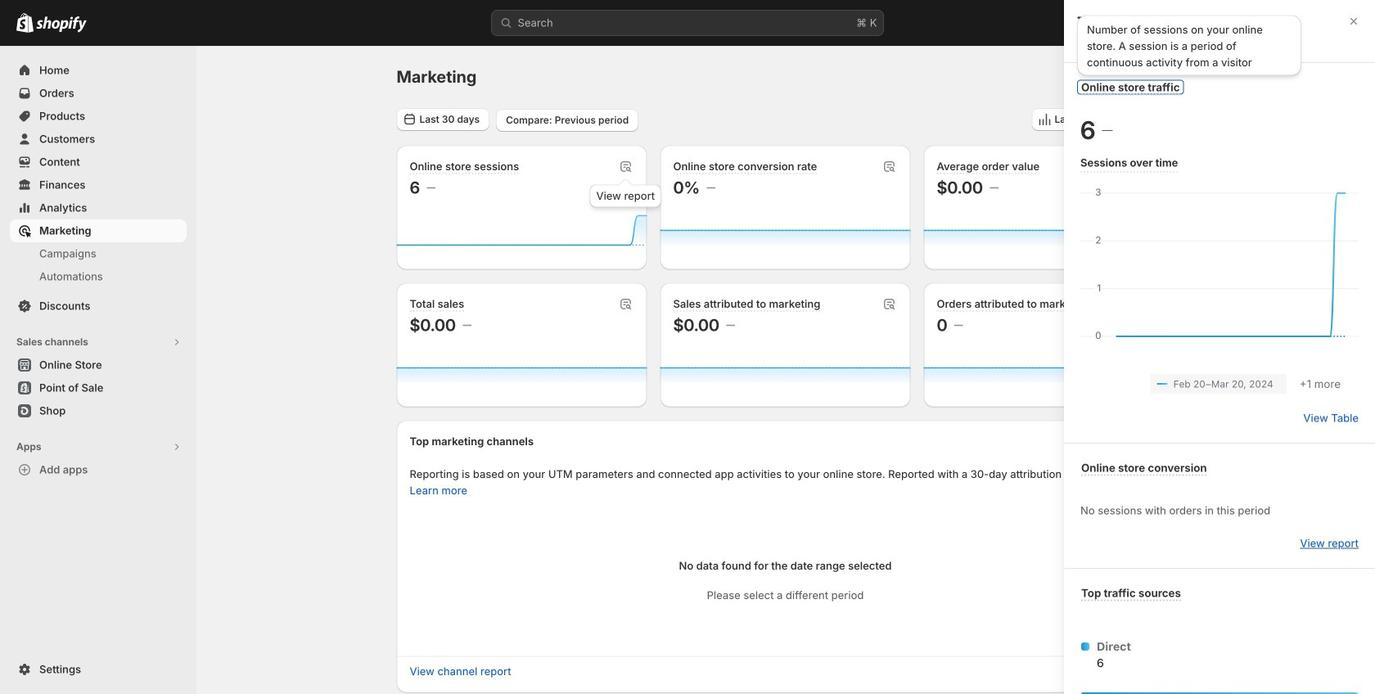 Task type: locate. For each thing, give the bounding box(es) containing it.
list
[[1094, 374, 1346, 394]]

tooltip
[[1087, 22, 1292, 71]]



Task type: vqa. For each thing, say whether or not it's contained in the screenshot.
Create Discount button
no



Task type: describe. For each thing, give the bounding box(es) containing it.
shopify image
[[36, 16, 87, 33]]



